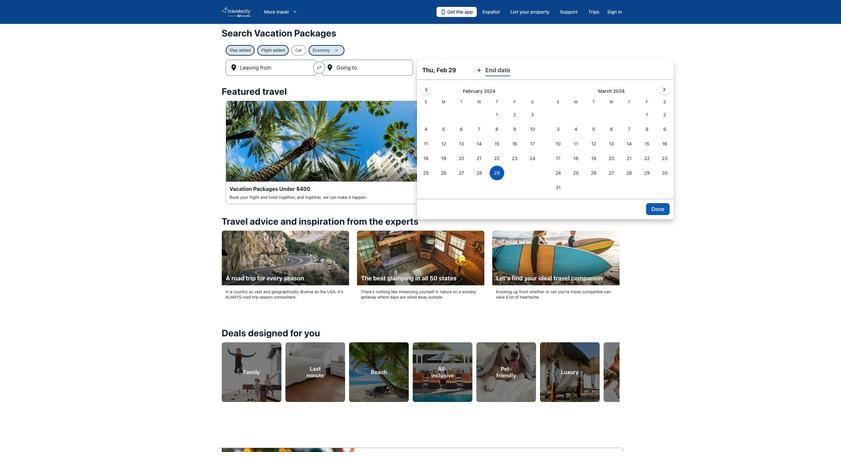 Task type: vqa. For each thing, say whether or not it's contained in the screenshot.
Myrtle Beach showing general coastal views, swimming and a city image
no



Task type: locate. For each thing, give the bounding box(es) containing it.
download the app button image
[[441, 9, 446, 15]]

travel advice and inspiration from the experts region
[[218, 212, 624, 312]]

featured travel region
[[218, 82, 624, 212]]

main content
[[0, 24, 842, 453]]



Task type: describe. For each thing, give the bounding box(es) containing it.
previous month image
[[423, 86, 431, 94]]

swap origin and destination values image
[[317, 65, 323, 71]]

previous image
[[218, 366, 226, 374]]

next month image
[[661, 86, 669, 94]]

travelocity logo image
[[222, 7, 251, 17]]

next image
[[616, 366, 624, 374]]



